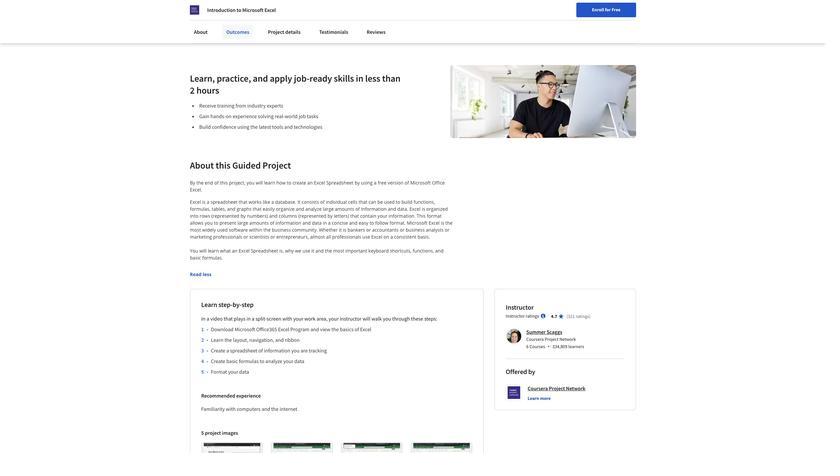Task type: locate. For each thing, give the bounding box(es) containing it.
• for • download microsoft office365 excel program and view the basics of excel
[[207, 326, 208, 333]]

1 vertical spatial used
[[217, 227, 228, 233]]

and left ribbon
[[275, 337, 284, 343]]

your inside excel is a spreadsheet that works like a database. it consists of individual cells that can be used to build functions, formulas, tables, and graphs that easily organize and analyze large amounts of information and data. excel is organized into rows (represented by numbers) and columns (represented by letters) that contain your information. this format allows you to present large amounts of information and data in a concise and easy to follow format. microsoft excel is the most widely used software within the business community. whether it is bankers or accountants or business analysts or marketing professionals or scientists or entrepreneurs, almost all professionals use excel on a consistent basis. you will learn what an excel spreadsheet is, why we use it and the most important keyboard shortcuts, functions, and basic formulas.
[[378, 213, 388, 219]]

1 vertical spatial an
[[232, 248, 237, 254]]

or right "analysts"
[[445, 227, 450, 233]]

1 vertical spatial more
[[540, 395, 551, 401]]

1 horizontal spatial with
[[282, 315, 292, 322]]

0 vertical spatial amounts
[[335, 206, 354, 212]]

for left business
[[265, 25, 272, 32]]

1 horizontal spatial for
[[605, 7, 611, 13]]

spreadsheet inside excel is a spreadsheet that works like a database. it consists of individual cells that can be used to build functions, formulas, tables, and graphs that easily organize and analyze large amounts of information and data. excel is organized into rows (represented by numbers) and columns (represented by letters) that contain your information. this format allows you to present large amounts of information and data in a concise and easy to follow format. microsoft excel is the most widely used software within the business community. whether it is bankers or accountants or business analysts or marketing professionals or scientists or entrepreneurs, almost all professionals use excel on a consistent basis. you will learn what an excel spreadsheet is, why we use it and the most important keyboard shortcuts, functions, and basic formulas.
[[211, 199, 238, 205]]

2 create from the top
[[211, 358, 225, 365]]

2 business from the left
[[406, 227, 425, 233]]

1 vertical spatial using
[[361, 180, 373, 186]]

1 vertical spatial information
[[276, 220, 301, 226]]

bankers
[[348, 227, 365, 233]]

and right tools
[[284, 123, 293, 130]]

reviews
[[367, 29, 386, 35]]

is down concise
[[343, 227, 346, 233]]

project down scaggs
[[545, 336, 559, 342]]

1 horizontal spatial will
[[256, 180, 263, 186]]

more for learn more
[[540, 395, 551, 401]]

you right the walk
[[383, 315, 391, 322]]

project right the guided
[[263, 159, 291, 171]]

1 business from the left
[[272, 227, 291, 233]]

in
[[356, 72, 363, 84], [323, 220, 327, 226], [247, 315, 251, 322]]

on down the training
[[226, 113, 232, 119]]

(represented
[[211, 213, 239, 219], [298, 213, 326, 219]]

coursera enterprise logos image
[[488, 0, 621, 28]]

analysts
[[426, 227, 444, 233]]

0 horizontal spatial less
[[203, 271, 212, 278]]

to inside by the end of this project, you will learn how to create an excel spreadsheet by using a free version of microsoft office excel.
[[287, 180, 291, 186]]

professionals down bankers at the bottom
[[332, 234, 361, 240]]

functions, down basis.
[[413, 248, 434, 254]]

learn more about coursera for business
[[201, 25, 293, 32]]

0 horizontal spatial will
[[199, 248, 207, 254]]

and left the data.
[[388, 206, 396, 212]]

video
[[210, 315, 223, 322]]

0 vertical spatial used
[[384, 199, 395, 205]]

spreadsheet inside by the end of this project, you will learn how to create an excel spreadsheet by using a free version of microsoft office excel.
[[326, 180, 354, 186]]

are left mastering
[[351, 0, 364, 6]]

5
[[201, 430, 204, 436]]

free
[[378, 180, 386, 186]]

2 horizontal spatial data
[[312, 220, 322, 226]]

0 horizontal spatial ratings
[[526, 313, 539, 319]]

0 vertical spatial basic
[[190, 255, 201, 261]]

and
[[253, 72, 268, 84], [284, 123, 293, 130], [227, 206, 235, 212], [296, 206, 304, 212], [388, 206, 396, 212], [269, 213, 277, 219], [302, 220, 311, 226], [349, 220, 357, 226], [315, 248, 324, 254], [435, 248, 444, 254], [311, 326, 319, 333], [275, 337, 284, 343], [262, 406, 270, 412]]

business up entrepreneurs,
[[272, 227, 291, 233]]

by
[[355, 180, 360, 186], [241, 213, 246, 219], [328, 213, 333, 219], [528, 368, 535, 376]]

basis.
[[418, 234, 430, 240]]

0 vertical spatial data
[[312, 220, 322, 226]]

area,
[[317, 315, 328, 322]]

1 horizontal spatial learn
[[264, 180, 275, 186]]

None search field
[[95, 4, 254, 17]]

experience
[[233, 113, 257, 119], [236, 392, 261, 399]]

learn up 'like'
[[264, 180, 275, 186]]

learn
[[264, 180, 275, 186], [208, 248, 219, 254]]

format.
[[390, 220, 406, 226]]

by
[[190, 180, 195, 186]]

in left than
[[356, 72, 363, 84]]

1 horizontal spatial skills
[[334, 72, 354, 84]]

0 vertical spatial large
[[323, 206, 334, 212]]

0 vertical spatial spreadsheet
[[211, 199, 238, 205]]

1 (represented from the left
[[211, 213, 239, 219]]

0 vertical spatial network
[[560, 336, 576, 342]]

to down • create a spreadsheet of information you are tracking
[[260, 358, 264, 365]]

recommended
[[201, 392, 235, 399]]

large up software
[[237, 220, 248, 226]]

of right basics
[[355, 326, 359, 333]]

summer scaggs image
[[507, 329, 521, 344]]

learn up in
[[201, 301, 217, 309]]

professionals down software
[[213, 234, 242, 240]]

coursera
[[243, 25, 264, 32], [526, 336, 544, 342], [528, 385, 548, 392]]

employees
[[236, 0, 279, 6]]

about
[[194, 29, 208, 35], [190, 159, 214, 171]]

of right consists
[[320, 199, 325, 205]]

office365
[[256, 326, 277, 333]]

0 vertical spatial analyze
[[305, 206, 322, 212]]

1 vertical spatial create
[[211, 358, 225, 365]]

walk
[[371, 315, 382, 322]]

amounts up letters)
[[335, 206, 354, 212]]

using down "gain hands-on experience solving real-world job tasks"
[[237, 123, 249, 130]]

the inside by the end of this project, you will learn how to create an excel spreadsheet by using a free version of microsoft office excel.
[[197, 180, 204, 186]]

numbers)
[[247, 213, 268, 219]]

1 vertical spatial spreadsheet
[[251, 248, 278, 254]]

experience up computers
[[236, 392, 261, 399]]

learn more about coursera for business link
[[201, 25, 293, 32]]

details
[[285, 29, 301, 35]]

0 vertical spatial spreadsheet
[[326, 180, 354, 186]]

summer
[[526, 329, 546, 335]]

are
[[351, 0, 364, 6], [301, 347, 308, 354]]

0 vertical spatial most
[[190, 227, 201, 233]]

0 horizontal spatial learn
[[208, 248, 219, 254]]

1 horizontal spatial in
[[323, 220, 327, 226]]

•
[[207, 326, 208, 333], [207, 337, 208, 343], [548, 343, 550, 350], [207, 347, 208, 354], [207, 358, 208, 365], [207, 369, 208, 375]]

build
[[199, 123, 211, 130]]

0 horizontal spatial on
[[226, 113, 232, 119]]

build
[[402, 199, 412, 205]]

1 horizontal spatial it
[[339, 227, 342, 233]]

0 horizontal spatial most
[[190, 227, 201, 233]]

0 vertical spatial are
[[351, 0, 364, 6]]

learn inside learn more button
[[528, 395, 539, 401]]

companies
[[306, 0, 349, 6]]

1 horizontal spatial amounts
[[335, 206, 354, 212]]

0 horizontal spatial use
[[303, 248, 310, 254]]

0 vertical spatial using
[[237, 123, 249, 130]]

0 vertical spatial with
[[282, 315, 292, 322]]

the
[[250, 123, 258, 130], [197, 180, 204, 186], [446, 220, 453, 226], [264, 227, 271, 233], [325, 248, 332, 254], [332, 326, 339, 333], [225, 337, 232, 343], [271, 406, 279, 412]]

will left the walk
[[363, 315, 370, 322]]

1 vertical spatial coursera
[[526, 336, 544, 342]]

analyze inside excel is a spreadsheet that works like a database. it consists of individual cells that can be used to build functions, formulas, tables, and graphs that easily organize and analyze large amounts of information and data. excel is organized into rows (represented by numbers) and columns (represented by letters) that contain your information. this format allows you to present large amounts of information and data in a concise and easy to follow format. microsoft excel is the most widely used software within the business community. whether it is bankers or accountants or business analysts or marketing professionals or scientists or entrepreneurs, almost all professionals use excel on a consistent basis. you will learn what an excel spreadsheet is, why we use it and the most important keyboard shortcuts, functions, and basic formulas.
[[305, 206, 322, 212]]

industry
[[247, 102, 266, 109]]

6
[[526, 344, 529, 350]]

1 vertical spatial on
[[384, 234, 389, 240]]

1 horizontal spatial on
[[384, 234, 389, 240]]

use down bankers at the bottom
[[362, 234, 370, 240]]

instructor for instructor
[[506, 303, 534, 311]]

formulas.
[[202, 255, 223, 261]]

enroll
[[592, 7, 604, 13]]

0 vertical spatial for
[[605, 7, 611, 13]]

introduction to microsoft excel
[[207, 7, 276, 13]]

less right read
[[203, 271, 212, 278]]

to
[[237, 7, 241, 13], [287, 180, 291, 186], [396, 199, 400, 205], [214, 220, 218, 226], [370, 220, 374, 226], [260, 358, 264, 365]]

amounts
[[335, 206, 354, 212], [250, 220, 269, 226]]

how inside see how employees at top companies are mastering in-demand skills
[[217, 0, 234, 6]]

4.7
[[551, 313, 557, 319]]

0 horizontal spatial using
[[237, 123, 249, 130]]

layout,
[[233, 337, 248, 343]]

is
[[202, 199, 206, 205], [422, 206, 425, 212], [441, 220, 444, 226], [343, 227, 346, 233]]

• for • create a spreadsheet of information you are tracking
[[207, 347, 208, 354]]

1 vertical spatial less
[[203, 271, 212, 278]]

0 vertical spatial will
[[256, 180, 263, 186]]

(represented up the present
[[211, 213, 239, 219]]

to up widely
[[214, 220, 218, 226]]

you up widely
[[205, 220, 213, 226]]

with up • download microsoft office365 excel program and view the basics of excel
[[282, 315, 292, 322]]

0 vertical spatial about
[[194, 29, 208, 35]]

more for learn more about coursera for business
[[215, 25, 227, 32]]

1 create from the top
[[211, 347, 225, 354]]

a up whether
[[328, 220, 331, 226]]

can
[[369, 199, 376, 205]]

1 horizontal spatial are
[[351, 0, 364, 6]]

0 horizontal spatial are
[[301, 347, 308, 354]]

• download microsoft office365 excel program and view the basics of excel
[[207, 326, 371, 333]]

1 vertical spatial about
[[190, 159, 214, 171]]

a inside by the end of this project, you will learn how to create an excel spreadsheet by using a free version of microsoft office excel.
[[374, 180, 377, 186]]

data down "formulas"
[[239, 369, 249, 375]]

0 vertical spatial less
[[365, 72, 380, 84]]

what
[[220, 248, 231, 254]]

1 horizontal spatial an
[[307, 180, 313, 186]]

0 horizontal spatial for
[[265, 25, 272, 32]]

about up end at the top of page
[[190, 159, 214, 171]]

how up introduction
[[217, 0, 234, 6]]

learn step-by-step
[[201, 301, 254, 309]]

create
[[293, 180, 306, 186]]

1 vertical spatial experience
[[236, 392, 261, 399]]

1 vertical spatial use
[[303, 248, 310, 254]]

2 vertical spatial coursera
[[528, 385, 548, 392]]

are left tracking
[[301, 347, 308, 354]]

1 horizontal spatial use
[[362, 234, 370, 240]]

more inside button
[[540, 395, 551, 401]]

spreadsheet down layout,
[[230, 347, 257, 354]]

about for about
[[194, 29, 208, 35]]

0 vertical spatial an
[[307, 180, 313, 186]]

1 vertical spatial spreadsheet
[[230, 347, 257, 354]]

2 vertical spatial data
[[239, 369, 249, 375]]

0 vertical spatial on
[[226, 113, 232, 119]]

in inside learn, practice, and apply job-ready skills in less than 2 hours
[[356, 72, 363, 84]]

2 horizontal spatial will
[[363, 315, 370, 322]]

data up whether
[[312, 220, 322, 226]]

an right what
[[232, 248, 237, 254]]

1 vertical spatial data
[[294, 358, 304, 365]]

microsoft inside by the end of this project, you will learn how to create an excel spreadsheet by using a free version of microsoft office excel.
[[410, 180, 431, 186]]

1 vertical spatial this
[[220, 180, 228, 186]]

used down the present
[[217, 227, 228, 233]]

click to expand item image
[[204, 443, 260, 453], [274, 443, 330, 453], [344, 443, 400, 453], [413, 443, 470, 453]]

2 professionals from the left
[[332, 234, 361, 240]]

0 vertical spatial instructor
[[506, 303, 534, 311]]

network inside summer scaggs coursera project network 6 courses • 334,809 learners
[[560, 336, 576, 342]]

summer scaggs link
[[526, 329, 562, 335]]

entrepreneurs,
[[276, 234, 309, 240]]

1 horizontal spatial spreadsheet
[[326, 180, 354, 186]]

follow
[[375, 220, 388, 226]]

that up easy
[[350, 213, 359, 219]]

0 vertical spatial use
[[362, 234, 370, 240]]

0 horizontal spatial more
[[215, 25, 227, 32]]

microsoft down this
[[407, 220, 427, 226]]

microsoft left office
[[410, 180, 431, 186]]

0 horizontal spatial amounts
[[250, 220, 269, 226]]

1 vertical spatial most
[[333, 248, 344, 254]]

2 (represented from the left
[[298, 213, 326, 219]]

0 horizontal spatial basic
[[190, 255, 201, 261]]

excel right create
[[314, 180, 325, 186]]

that up numbers)
[[253, 206, 262, 212]]

learners
[[568, 344, 584, 350]]

skills
[[246, 6, 266, 18], [334, 72, 354, 84]]

whether
[[319, 227, 338, 233]]

to down contain
[[370, 220, 374, 226]]

most left important
[[333, 248, 344, 254]]

• create basic formulas to analyze your data
[[207, 358, 304, 365]]

for left free
[[605, 7, 611, 13]]

a up formulas,
[[207, 199, 209, 205]]

0 horizontal spatial business
[[272, 227, 291, 233]]

large down individual
[[323, 206, 334, 212]]

1 horizontal spatial professionals
[[332, 234, 361, 240]]

an right create
[[307, 180, 313, 186]]

0 vertical spatial it
[[339, 227, 342, 233]]

0 vertical spatial learn
[[264, 180, 275, 186]]

build confidence using the latest tools and technologies
[[199, 123, 322, 130]]

2 instructor from the top
[[506, 313, 525, 319]]

about link
[[190, 25, 212, 39]]

with down recommended experience
[[226, 406, 236, 412]]

ratings
[[526, 313, 539, 319], [576, 313, 589, 319]]

1 horizontal spatial (represented
[[298, 213, 326, 219]]

microsoft
[[242, 7, 263, 13], [410, 180, 431, 186], [407, 220, 427, 226], [235, 326, 255, 333]]

excel is a spreadsheet that works like a database. it consists of individual cells that can be used to build functions, formulas, tables, and graphs that easily organize and analyze large amounts of information and data. excel is organized into rows (represented by numbers) and columns (represented by letters) that contain your information. this format allows you to present large amounts of information and data in a concise and easy to follow format. microsoft excel is the most widely used software within the business community. whether it is bankers or accountants or business analysts or marketing professionals or scientists or entrepreneurs, almost all professionals use excel on a consistent basis. you will learn what an excel spreadsheet is, why we use it and the most important keyboard shortcuts, functions, and basic formulas.
[[190, 199, 454, 261]]

0 vertical spatial how
[[217, 0, 234, 6]]

your right area,
[[329, 315, 339, 322]]

for
[[605, 7, 611, 13], [265, 25, 272, 32]]

ratings up summer
[[526, 313, 539, 319]]

ratings right 321
[[576, 313, 589, 319]]

on inside excel is a spreadsheet that works like a database. it consists of individual cells that can be used to build functions, formulas, tables, and graphs that easily organize and analyze large amounts of information and data. excel is organized into rows (represented by numbers) and columns (represented by letters) that contain your information. this format allows you to present large amounts of information and data in a concise and easy to follow format. microsoft excel is the most widely used software within the business community. whether it is bankers or accountants or business analysts or marketing professionals or scientists or entrepreneurs, almost all professionals use excel on a consistent basis. you will learn what an excel spreadsheet is, why we use it and the most important keyboard shortcuts, functions, and basic formulas.
[[384, 234, 389, 240]]

your down ribbon
[[283, 358, 293, 365]]

4 click to expand item image from the left
[[413, 443, 470, 453]]

create for create basic formulas to analyze your data
[[211, 358, 225, 365]]

0 vertical spatial create
[[211, 347, 225, 354]]

analyze down • create a spreadsheet of information you are tracking
[[265, 358, 282, 365]]

will inside excel is a spreadsheet that works like a database. it consists of individual cells that can be used to build functions, formulas, tables, and graphs that easily organize and analyze large amounts of information and data. excel is organized into rows (represented by numbers) and columns (represented by letters) that contain your information. this format allows you to present large amounts of information and data in a concise and easy to follow format. microsoft excel is the most widely used software within the business community. whether it is bankers or accountants or business analysts or marketing professionals or scientists or entrepreneurs, almost all professionals use excel on a consistent basis. you will learn what an excel spreadsheet is, why we use it and the most important keyboard shortcuts, functions, and basic formulas.
[[199, 248, 207, 254]]

formulas
[[239, 358, 259, 365]]

skills inside see how employees at top companies are mastering in-demand skills
[[246, 6, 266, 18]]

spreadsheet
[[211, 199, 238, 205], [230, 347, 257, 354]]

1 horizontal spatial analyze
[[305, 206, 322, 212]]

1 vertical spatial how
[[276, 180, 286, 186]]

0 horizontal spatial with
[[226, 406, 236, 412]]

ready
[[310, 72, 332, 84]]

create
[[211, 347, 225, 354], [211, 358, 225, 365]]

0 horizontal spatial large
[[237, 220, 248, 226]]

(represented down consists
[[298, 213, 326, 219]]

learn for learn more
[[528, 395, 539, 401]]

information down columns
[[276, 220, 301, 226]]

learn
[[201, 25, 214, 32], [201, 301, 217, 309], [211, 337, 223, 343], [528, 395, 539, 401]]

project inside summer scaggs coursera project network 6 courses • 334,809 learners
[[545, 336, 559, 342]]

familiarity
[[201, 406, 225, 412]]

this left project,
[[220, 180, 228, 186]]

1 horizontal spatial less
[[365, 72, 380, 84]]

an inside excel is a spreadsheet that works like a database. it consists of individual cells that can be used to build functions, formulas, tables, and graphs that easily organize and analyze large amounts of information and data. excel is organized into rows (represented by numbers) and columns (represented by letters) that contain your information. this format allows you to present large amounts of information and data in a concise and easy to follow format. microsoft excel is the most widely used software within the business community. whether it is bankers or accountants or business analysts or marketing professionals or scientists or entrepreneurs, almost all professionals use excel on a consistent basis. you will learn what an excel spreadsheet is, why we use it and the most important keyboard shortcuts, functions, and basic formulas.
[[232, 248, 237, 254]]

project
[[205, 430, 221, 436]]

individual
[[326, 199, 347, 205]]

on down accountants
[[384, 234, 389, 240]]

excel up this
[[410, 206, 421, 212]]

• for • format your data
[[207, 369, 208, 375]]

and up community.
[[302, 220, 311, 226]]

by-
[[233, 301, 242, 309]]

• inside summer scaggs coursera project network 6 courses • 334,809 learners
[[548, 343, 550, 350]]

is up "analysts"
[[441, 220, 444, 226]]

skills inside learn, practice, and apply job-ready skills in less than 2 hours
[[334, 72, 354, 84]]

that left can
[[359, 199, 367, 205]]

organize
[[276, 206, 295, 212]]

we
[[295, 248, 301, 254]]

allows
[[190, 220, 204, 226]]

receive
[[199, 102, 216, 109]]

the left latest
[[250, 123, 258, 130]]

1 horizontal spatial data
[[294, 358, 304, 365]]

and right computers
[[262, 406, 270, 412]]

basic
[[190, 255, 201, 261], [226, 358, 238, 365]]

coursera right about in the top left of the page
[[243, 25, 264, 32]]

like
[[263, 199, 270, 205]]

information down can
[[361, 206, 387, 212]]

learn inside excel is a spreadsheet that works like a database. it consists of individual cells that can be used to build functions, formulas, tables, and graphs that easily organize and analyze large amounts of information and data. excel is organized into rows (represented by numbers) and columns (represented by letters) that contain your information. this format allows you to present large amounts of information and data in a concise and easy to follow format. microsoft excel is the most widely used software within the business community. whether it is bankers or accountants or business analysts or marketing professionals or scientists or entrepreneurs, almost all professionals use excel on a consistent basis. you will learn what an excel spreadsheet is, why we use it and the most important keyboard shortcuts, functions, and basic formulas.
[[208, 248, 219, 254]]

0 horizontal spatial how
[[217, 0, 234, 6]]

1 vertical spatial in
[[323, 220, 327, 226]]

1 instructor from the top
[[506, 303, 534, 311]]

instructor for instructor ratings
[[506, 313, 525, 319]]

of right end at the top of page
[[214, 180, 219, 186]]

1 vertical spatial basic
[[226, 358, 238, 365]]

0 horizontal spatial analyze
[[265, 358, 282, 365]]

of
[[214, 180, 219, 186], [405, 180, 409, 186], [320, 199, 325, 205], [355, 206, 360, 212], [270, 220, 274, 226], [355, 326, 359, 333], [258, 347, 263, 354]]

2 vertical spatial in
[[247, 315, 251, 322]]

2 click to expand item image from the left
[[274, 443, 330, 453]]

top
[[291, 0, 304, 6]]

less inside button
[[203, 271, 212, 278]]

amounts down numbers)
[[250, 220, 269, 226]]

hours
[[197, 84, 219, 96]]

learn for learn more about coursera for business
[[201, 25, 214, 32]]

less left than
[[365, 72, 380, 84]]

1 horizontal spatial how
[[276, 180, 286, 186]]

learn inside by the end of this project, you will learn how to create an excel spreadsheet by using a free version of microsoft office excel.
[[264, 180, 275, 186]]

0 horizontal spatial professionals
[[213, 234, 242, 240]]

internet
[[280, 406, 297, 412]]

or down easy
[[366, 227, 371, 233]]

to left create
[[287, 180, 291, 186]]

easy
[[359, 220, 368, 226]]

it right 'we' at bottom
[[311, 248, 314, 254]]



Task type: vqa. For each thing, say whether or not it's contained in the screenshot.
November
no



Task type: describe. For each thing, give the bounding box(es) containing it.
( 321 ratings )
[[567, 313, 591, 319]]

coursera inside summer scaggs coursera project network 6 courses • 334,809 learners
[[526, 336, 544, 342]]

of down cells on the top of page
[[355, 206, 360, 212]]

1 vertical spatial functions,
[[413, 248, 434, 254]]

how inside by the end of this project, you will learn how to create an excel spreadsheet by using a free version of microsoft office excel.
[[276, 180, 286, 186]]

excel up formulas,
[[190, 199, 201, 205]]

into
[[190, 213, 198, 219]]

to right introduction
[[237, 7, 241, 13]]

1 horizontal spatial large
[[323, 206, 334, 212]]

by down graphs
[[241, 213, 246, 219]]

the right the 'view'
[[332, 326, 339, 333]]

computers
[[237, 406, 261, 412]]

excel down format
[[429, 220, 440, 226]]

3 click to expand item image from the left
[[344, 443, 400, 453]]

gain
[[199, 113, 209, 119]]

a left split-
[[252, 315, 255, 322]]

present
[[220, 220, 236, 226]]

excel.
[[190, 187, 202, 193]]

create for create a spreadsheet of information you are tracking
[[211, 347, 225, 354]]

you
[[190, 248, 198, 254]]

instructor ratings
[[506, 313, 539, 319]]

recommended experience
[[201, 392, 261, 399]]

by inside by the end of this project, you will learn how to create an excel spreadsheet by using a free version of microsoft office excel.
[[355, 180, 360, 186]]

data.
[[397, 206, 408, 212]]

or up consistent
[[400, 227, 405, 233]]

your up the program
[[293, 315, 303, 322]]

0 vertical spatial this
[[216, 159, 231, 171]]

project details
[[268, 29, 301, 35]]

split-
[[256, 315, 267, 322]]

the down all
[[325, 248, 332, 254]]

0 vertical spatial experience
[[233, 113, 257, 119]]

confidence
[[212, 123, 236, 130]]

1 vertical spatial analyze
[[265, 358, 282, 365]]

be
[[378, 199, 383, 205]]

latest
[[259, 123, 271, 130]]

guided
[[232, 159, 261, 171]]

steps:
[[424, 315, 437, 322]]

and down "analysts"
[[435, 248, 444, 254]]

excel down instructor
[[360, 326, 371, 333]]

less inside learn, practice, and apply job-ready skills in less than 2 hours
[[365, 72, 380, 84]]

about
[[228, 25, 242, 32]]

your right format
[[228, 369, 238, 375]]

works
[[249, 199, 262, 205]]

excel right what
[[239, 248, 250, 254]]

database.
[[275, 199, 296, 205]]

0 horizontal spatial used
[[217, 227, 228, 233]]

download
[[211, 326, 234, 333]]

of down easily on the top
[[270, 220, 274, 226]]

microsoft down employees
[[242, 7, 263, 13]]

and down almost
[[315, 248, 324, 254]]

that up graphs
[[239, 199, 247, 205]]

coursera project network link
[[528, 385, 586, 392]]

excel down accountants
[[371, 234, 382, 240]]

334,809
[[553, 344, 568, 350]]

microsoft inside excel is a spreadsheet that works like a database. it consists of individual cells that can be used to build functions, formulas, tables, and graphs that easily organize and analyze large amounts of information and data. excel is organized into rows (represented by numbers) and columns (represented by letters) that contain your information. this format allows you to present large amounts of information and data in a concise and easy to follow format. microsoft excel is the most widely used software within the business community. whether it is bankers or accountants or business analysts or marketing professionals or scientists or entrepreneurs, almost all professionals use excel on a consistent basis. you will learn what an excel spreadsheet is, why we use it and the most important keyboard shortcuts, functions, and basic formulas.
[[407, 220, 427, 226]]

mastering
[[365, 0, 405, 6]]

0 vertical spatial functions,
[[414, 199, 435, 205]]

0 horizontal spatial in
[[247, 315, 251, 322]]

outcomes
[[226, 29, 249, 35]]

scientists
[[249, 234, 269, 240]]

and down easily on the top
[[269, 213, 277, 219]]

excel inside by the end of this project, you will learn how to create an excel spreadsheet by using a free version of microsoft office excel.
[[314, 180, 325, 186]]

by right offered
[[528, 368, 535, 376]]

1 professionals from the left
[[213, 234, 242, 240]]

tools
[[272, 123, 283, 130]]

0 vertical spatial coursera
[[243, 25, 264, 32]]

enroll for free
[[592, 7, 621, 13]]

of right version
[[405, 180, 409, 186]]

learn, practice, and apply job-ready skills in less than 2 hours
[[190, 72, 401, 96]]

1 horizontal spatial ratings
[[576, 313, 589, 319]]

learn more button
[[528, 395, 551, 402]]

data inside excel is a spreadsheet that works like a database. it consists of individual cells that can be used to build functions, formulas, tables, and graphs that easily organize and analyze large amounts of information and data. excel is organized into rows (represented by numbers) and columns (represented by letters) that contain your information. this format allows you to present large amounts of information and data in a concise and easy to follow format. microsoft excel is the most widely used software within the business community. whether it is bankers or accountants or business analysts or marketing professionals or scientists or entrepreneurs, almost all professionals use excel on a consistent basis. you will learn what an excel spreadsheet is, why we use it and the most important keyboard shortcuts, functions, and basic formulas.
[[312, 220, 322, 226]]

by left letters)
[[328, 213, 333, 219]]

excel up ribbon
[[278, 326, 289, 333]]

321
[[568, 313, 575, 319]]

will inside by the end of this project, you will learn how to create an excel spreadsheet by using a free version of microsoft office excel.
[[256, 180, 263, 186]]

than
[[382, 72, 401, 84]]

basics
[[340, 326, 354, 333]]

format
[[211, 369, 227, 375]]

offered
[[506, 368, 527, 376]]

world
[[285, 113, 298, 119]]

step-
[[219, 301, 233, 309]]

or down software
[[243, 234, 248, 240]]

offered by
[[506, 368, 535, 376]]

1 horizontal spatial used
[[384, 199, 395, 205]]

learn for learn step-by-step
[[201, 301, 217, 309]]

these
[[411, 315, 423, 322]]

learn down download
[[211, 337, 223, 343]]

and inside learn, practice, and apply job-ready skills in less than 2 hours
[[253, 72, 268, 84]]

a right in
[[207, 315, 209, 322]]

the down organized
[[446, 220, 453, 226]]

you down ribbon
[[291, 347, 300, 354]]

0 vertical spatial information
[[361, 206, 387, 212]]

the left internet
[[271, 406, 279, 412]]

a down accountants
[[390, 234, 393, 240]]

navigation,
[[249, 337, 274, 343]]

project up learn more
[[549, 385, 565, 392]]

marketing
[[190, 234, 212, 240]]

• for • learn the layout, navigation, and ribbon
[[207, 337, 208, 343]]

introduction
[[207, 7, 236, 13]]

0 horizontal spatial data
[[239, 369, 249, 375]]

1 click to expand item image from the left
[[204, 443, 260, 453]]

for inside button
[[605, 7, 611, 13]]

within
[[249, 227, 262, 233]]

you inside excel is a spreadsheet that works like a database. it consists of individual cells that can be used to build functions, formulas, tables, and graphs that easily organize and analyze large amounts of information and data. excel is organized into rows (represented by numbers) and columns (represented by letters) that contain your information. this format allows you to present large amounts of information and data in a concise and easy to follow format. microsoft excel is the most widely used software within the business community. whether it is bankers or accountants or business analysts or marketing professionals or scientists or entrepreneurs, almost all professionals use excel on a consistent basis. you will learn what an excel spreadsheet is, why we use it and the most important keyboard shortcuts, functions, and basic formulas.
[[205, 220, 213, 226]]

technologies
[[294, 123, 322, 130]]

excel down employees
[[265, 7, 276, 13]]

that left plays
[[224, 315, 233, 322]]

2 vertical spatial will
[[363, 315, 370, 322]]

screen
[[267, 315, 281, 322]]

outcomes link
[[222, 25, 253, 39]]

shortcuts,
[[390, 248, 412, 254]]

and left the 'view'
[[311, 326, 319, 333]]

are inside see how employees at top companies are mastering in-demand skills
[[351, 0, 364, 6]]

you inside by the end of this project, you will learn how to create an excel spreadsheet by using a free version of microsoft office excel.
[[247, 180, 255, 186]]

microsoft up layout,
[[235, 326, 255, 333]]

spreadsheet inside excel is a spreadsheet that works like a database. it consists of individual cells that can be used to build functions, formulas, tables, and graphs that easily organize and analyze large amounts of information and data. excel is organized into rows (represented by numbers) and columns (represented by letters) that contain your information. this format allows you to present large amounts of information and data in a concise and easy to follow format. microsoft excel is the most widely used software within the business community. whether it is bankers or accountants or business analysts or marketing professionals or scientists or entrepreneurs, almost all professionals use excel on a consistent basis. you will learn what an excel spreadsheet is, why we use it and the most important keyboard shortcuts, functions, and basic formulas.
[[251, 248, 278, 254]]

is up this
[[422, 206, 425, 212]]

1 vertical spatial network
[[566, 385, 586, 392]]

coursera project network image
[[190, 5, 199, 15]]

is up formulas,
[[202, 199, 206, 205]]

important
[[345, 248, 367, 254]]

reviews link
[[363, 25, 390, 39]]

work
[[304, 315, 316, 322]]

this inside by the end of this project, you will learn how to create an excel spreadsheet by using a free version of microsoft office excel.
[[220, 180, 228, 186]]

keyboard
[[368, 248, 389, 254]]

and down 'it'
[[296, 206, 304, 212]]

an inside by the end of this project, you will learn how to create an excel spreadsheet by using a free version of microsoft office excel.
[[307, 180, 313, 186]]

through
[[392, 315, 410, 322]]

at
[[281, 0, 289, 6]]

step
[[242, 301, 254, 309]]

in inside excel is a spreadsheet that works like a database. it consists of individual cells that can be used to build functions, formulas, tables, and graphs that easily organize and analyze large amounts of information and data. excel is organized into rows (represented by numbers) and columns (represented by letters) that contain your information. this format allows you to present large amounts of information and data in a concise and easy to follow format. microsoft excel is the most widely used software within the business community. whether it is bankers or accountants or business analysts or marketing professionals or scientists or entrepreneurs, almost all professionals use excel on a consistent basis. you will learn what an excel spreadsheet is, why we use it and the most important keyboard shortcuts, functions, and basic formulas.
[[323, 220, 327, 226]]

1 horizontal spatial most
[[333, 248, 344, 254]]

to up the data.
[[396, 199, 400, 205]]

or right scientists
[[271, 234, 275, 240]]

and up bankers at the bottom
[[349, 220, 357, 226]]

project left details
[[268, 29, 284, 35]]

it
[[298, 199, 301, 205]]

about for about this guided project
[[190, 159, 214, 171]]

formulas,
[[190, 206, 211, 212]]

enroll for free button
[[576, 3, 636, 17]]

a right 'like'
[[271, 199, 274, 205]]

read less
[[190, 271, 212, 278]]

2 vertical spatial information
[[264, 347, 290, 354]]

the down download
[[225, 337, 232, 343]]

testimonials
[[319, 29, 348, 35]]

by the end of this project, you will learn how to create an excel spreadsheet by using a free version of microsoft office excel.
[[190, 180, 446, 193]]

a up • format your data
[[226, 347, 229, 354]]

real-
[[275, 113, 285, 119]]

using inside by the end of this project, you will learn how to create an excel spreadsheet by using a free version of microsoft office excel.
[[361, 180, 373, 186]]

1 vertical spatial are
[[301, 347, 308, 354]]

summer scaggs coursera project network 6 courses • 334,809 learners
[[526, 329, 584, 350]]

practice,
[[217, 72, 251, 84]]

coursera project network
[[528, 385, 586, 392]]

solving
[[258, 113, 274, 119]]

the up scientists
[[264, 227, 271, 233]]

consistent
[[394, 234, 416, 240]]

spreadsheet for that
[[211, 199, 238, 205]]

rows
[[200, 213, 210, 219]]

experts
[[267, 102, 283, 109]]

1 vertical spatial large
[[237, 220, 248, 226]]

basic inside excel is a spreadsheet that works like a database. it consists of individual cells that can be used to build functions, formulas, tables, and graphs that easily organize and analyze large amounts of information and data. excel is organized into rows (represented by numbers) and columns (represented by letters) that contain your information. this format allows you to present large amounts of information and data in a concise and easy to follow format. microsoft excel is the most widely used software within the business community. whether it is bankers or accountants or business analysts or marketing professionals or scientists or entrepreneurs, almost all professionals use excel on a consistent basis. you will learn what an excel spreadsheet is, why we use it and the most important keyboard shortcuts, functions, and basic formulas.
[[190, 255, 201, 261]]

spreadsheet for of
[[230, 347, 257, 354]]

• for • create basic formulas to analyze your data
[[207, 358, 208, 365]]

read less button
[[190, 271, 212, 278]]

of down navigation, at the bottom left of the page
[[258, 347, 263, 354]]

information.
[[389, 213, 416, 219]]

tracking
[[309, 347, 327, 354]]

read
[[190, 271, 202, 278]]

widely
[[202, 227, 216, 233]]

and right tables, at the left of the page
[[227, 206, 235, 212]]

instructor
[[340, 315, 362, 322]]

see how employees at top companies are mastering in-demand skills
[[201, 0, 405, 18]]

in-
[[201, 6, 211, 18]]

1 vertical spatial with
[[226, 406, 236, 412]]

0 horizontal spatial it
[[311, 248, 314, 254]]



